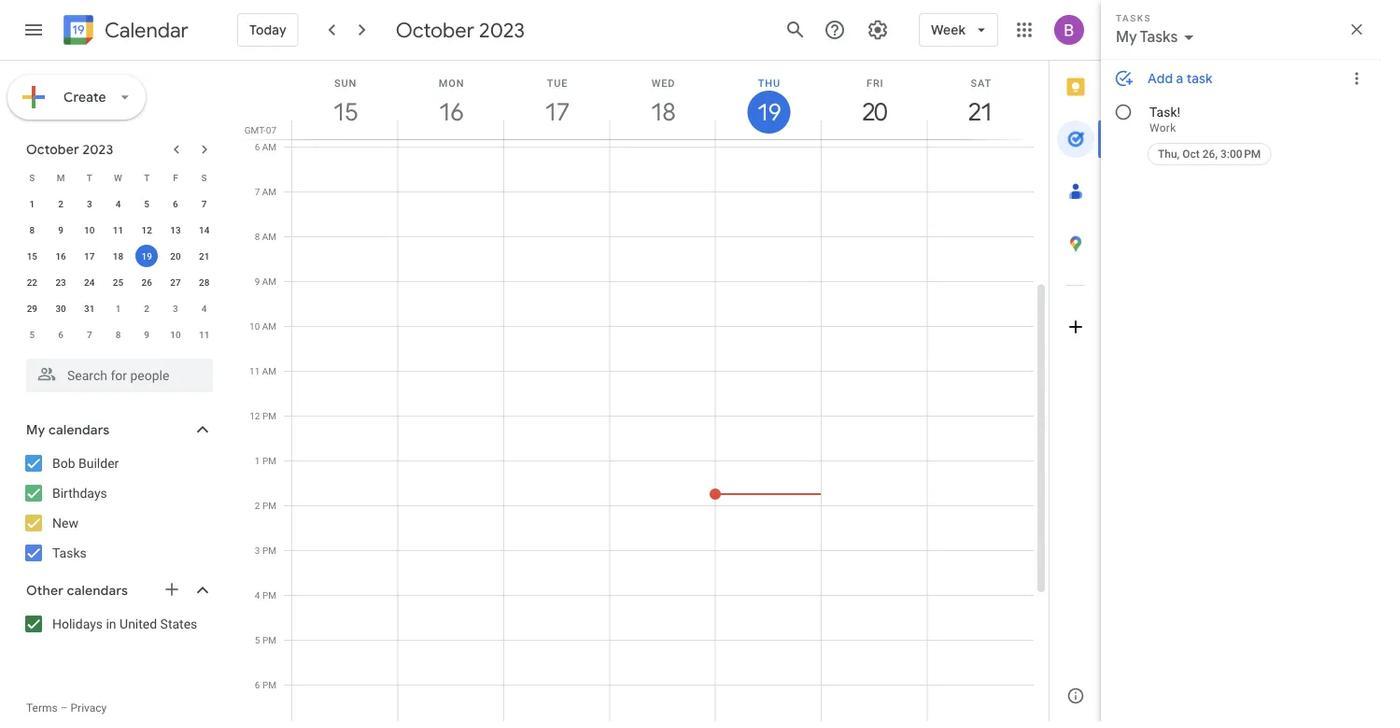 Task type: describe. For each thing, give the bounding box(es) containing it.
5 for 5 pm
[[255, 634, 260, 645]]

november 9 element
[[136, 323, 158, 346]]

12 for 12 pm
[[250, 410, 260, 421]]

0 vertical spatial 1
[[29, 198, 35, 209]]

week
[[931, 22, 966, 38]]

27 element
[[164, 271, 187, 293]]

pm for 3 pm
[[262, 545, 276, 556]]

tasks
[[52, 545, 87, 560]]

6 pm
[[255, 679, 276, 690]]

pm for 2 pm
[[262, 500, 276, 511]]

–
[[60, 701, 68, 715]]

side panel section
[[1049, 61, 1102, 722]]

privacy link
[[71, 701, 107, 715]]

other calendars
[[26, 582, 128, 598]]

9 for 9 am
[[255, 276, 260, 287]]

20 inside row group
[[170, 250, 181, 262]]

19 inside the thu 19
[[756, 98, 780, 127]]

3 pm
[[255, 545, 276, 556]]

10 for november 10 'element'
[[170, 329, 181, 340]]

17 element
[[78, 245, 101, 267]]

1 for november 1 element
[[115, 303, 121, 314]]

w
[[114, 172, 122, 183]]

november 4 element
[[193, 297, 215, 319]]

3 for 3 pm
[[255, 545, 260, 556]]

11 am
[[249, 365, 276, 376]]

8 for 8 am
[[255, 231, 260, 242]]

8 am
[[255, 231, 276, 242]]

15 column header
[[291, 61, 398, 139]]

13
[[170, 224, 181, 235]]

mon 16
[[438, 77, 464, 127]]

main drawer image
[[22, 19, 45, 41]]

21 inside column header
[[968, 97, 992, 127]]

fri
[[867, 77, 884, 89]]

27
[[170, 276, 181, 288]]

new
[[52, 515, 78, 531]]

my calendars button
[[4, 415, 232, 445]]

23 element
[[50, 271, 72, 293]]

tab list inside side panel section
[[1050, 61, 1102, 670]]

22
[[27, 276, 37, 288]]

row containing 15
[[18, 243, 219, 269]]

26
[[142, 276, 152, 288]]

15 element
[[21, 245, 43, 267]]

1 s from the left
[[29, 172, 35, 183]]

october 2023 grid
[[18, 164, 219, 347]]

my
[[26, 421, 45, 438]]

5 for november 5 element
[[29, 329, 35, 340]]

28
[[199, 276, 210, 288]]

am for 11 am
[[262, 365, 276, 376]]

29
[[27, 303, 37, 314]]

21 inside row group
[[199, 250, 210, 262]]

birthdays
[[52, 485, 107, 501]]

calendar element
[[60, 11, 189, 52]]

18 column header
[[609, 61, 716, 139]]

holidays in united states
[[52, 616, 197, 631]]

7 am
[[255, 186, 276, 197]]

today button
[[237, 7, 299, 52]]

add other calendars image
[[163, 580, 181, 599]]

november 1 element
[[107, 297, 129, 319]]

11 element
[[107, 219, 129, 241]]

0 vertical spatial 2023
[[479, 17, 525, 43]]

30 element
[[50, 297, 72, 319]]

november 10 element
[[164, 323, 187, 346]]

2 for november 2 element
[[144, 303, 149, 314]]

20 link
[[854, 91, 897, 134]]

pm for 6 pm
[[262, 679, 276, 690]]

26 element
[[136, 271, 158, 293]]

12 for 12
[[142, 224, 152, 235]]

10 am
[[249, 320, 276, 332]]

5 pm
[[255, 634, 276, 645]]

fri 20
[[862, 77, 886, 127]]

m
[[57, 172, 65, 183]]

mon
[[439, 77, 464, 89]]

my calendars
[[26, 421, 110, 438]]

november 11 element
[[193, 323, 215, 346]]

9 am
[[255, 276, 276, 287]]

1 vertical spatial october 2023
[[26, 141, 113, 157]]

6 for 6 am
[[255, 141, 260, 152]]

pm for 4 pm
[[262, 589, 276, 601]]

united
[[120, 616, 157, 631]]

4 for november 4 element
[[202, 303, 207, 314]]

am for 7 am
[[262, 186, 276, 197]]

6 for november 6 element
[[58, 329, 63, 340]]

21 link
[[960, 91, 1002, 134]]

24 element
[[78, 271, 101, 293]]

states
[[160, 616, 197, 631]]

other calendars button
[[4, 575, 232, 605]]

2 t from the left
[[144, 172, 150, 183]]

23
[[55, 276, 66, 288]]

holidays
[[52, 616, 103, 631]]

terms link
[[26, 701, 58, 715]]

25
[[113, 276, 123, 288]]

sun
[[334, 77, 357, 89]]

11 for 11 am
[[249, 365, 260, 376]]

17 inside column header
[[544, 97, 568, 127]]

row containing s
[[18, 164, 219, 191]]

row containing 8
[[18, 217, 219, 243]]

week button
[[919, 7, 998, 52]]

6 for 6 pm
[[255, 679, 260, 690]]

november 8 element
[[107, 323, 129, 346]]

calendars for other calendars
[[67, 582, 128, 598]]

12 pm
[[250, 410, 276, 421]]

thu 19
[[756, 77, 781, 127]]

row containing 1
[[18, 191, 219, 217]]

sat
[[971, 77, 992, 89]]

8 for november 8 "element"
[[115, 329, 121, 340]]

24
[[84, 276, 95, 288]]

19 cell
[[132, 243, 161, 269]]

7 for november 7 element at the left top of the page
[[87, 329, 92, 340]]

31 element
[[78, 297, 101, 319]]

20 column header
[[821, 61, 928, 139]]

calendar
[[105, 17, 189, 43]]

november 6 element
[[50, 323, 72, 346]]

thu
[[758, 77, 781, 89]]

15 inside october 2023 grid
[[27, 250, 37, 262]]

0 vertical spatial 3
[[87, 198, 92, 209]]

10 element
[[78, 219, 101, 241]]

25 element
[[107, 271, 129, 293]]

f
[[173, 172, 178, 183]]

11 for november 11 'element'
[[199, 329, 210, 340]]

sun 15
[[332, 77, 357, 127]]

6 up the 13 element
[[173, 198, 178, 209]]

create button
[[7, 75, 146, 120]]



Task type: locate. For each thing, give the bounding box(es) containing it.
12 inside 12 "element"
[[142, 224, 152, 235]]

t
[[87, 172, 92, 183], [144, 172, 150, 183]]

row up november 1 element
[[18, 269, 219, 295]]

october 2023
[[396, 17, 525, 43], [26, 141, 113, 157]]

am
[[262, 141, 276, 152], [262, 186, 276, 197], [262, 231, 276, 242], [262, 276, 276, 287], [262, 320, 276, 332], [262, 365, 276, 376]]

october up 'm'
[[26, 141, 79, 157]]

16
[[438, 97, 462, 127], [55, 250, 66, 262]]

8
[[29, 224, 35, 235], [255, 231, 260, 242], [115, 329, 121, 340]]

1 vertical spatial 2
[[144, 303, 149, 314]]

0 horizontal spatial s
[[29, 172, 35, 183]]

0 vertical spatial october
[[396, 17, 474, 43]]

8 up 9 am
[[255, 231, 260, 242]]

1 row from the top
[[18, 164, 219, 191]]

4 pm from the top
[[262, 545, 276, 556]]

18 down wed
[[650, 97, 674, 127]]

11
[[113, 224, 123, 235], [199, 329, 210, 340], [249, 365, 260, 376]]

1 vertical spatial 9
[[255, 276, 260, 287]]

2 up 3 pm
[[255, 500, 260, 511]]

3 row from the top
[[18, 217, 219, 243]]

5 pm from the top
[[262, 589, 276, 601]]

17 column header
[[503, 61, 610, 139]]

7 inside grid
[[255, 186, 260, 197]]

Search for people text field
[[37, 359, 202, 392]]

5 row from the top
[[18, 269, 219, 295]]

9 up 10 am
[[255, 276, 260, 287]]

row containing 29
[[18, 295, 219, 321]]

5 inside grid
[[255, 634, 260, 645]]

7 row from the top
[[18, 321, 219, 347]]

1 horizontal spatial 1
[[115, 303, 121, 314]]

0 horizontal spatial 18
[[113, 250, 123, 262]]

0 vertical spatial 9
[[58, 224, 63, 235]]

21 down 14
[[199, 250, 210, 262]]

0 horizontal spatial 8
[[29, 224, 35, 235]]

1 up 15 element
[[29, 198, 35, 209]]

19 inside "element"
[[142, 250, 152, 262]]

row containing 5
[[18, 321, 219, 347]]

17 down tue
[[544, 97, 568, 127]]

15 down sun
[[332, 97, 356, 127]]

am for 8 am
[[262, 231, 276, 242]]

15 inside sun 15
[[332, 97, 356, 127]]

1 pm
[[255, 455, 276, 466]]

2 vertical spatial 7
[[87, 329, 92, 340]]

am down 9 am
[[262, 320, 276, 332]]

1 horizontal spatial 17
[[544, 97, 568, 127]]

6 row from the top
[[18, 295, 219, 321]]

0 horizontal spatial 3
[[87, 198, 92, 209]]

1 vertical spatial 2023
[[83, 141, 113, 157]]

17 inside october 2023 grid
[[84, 250, 95, 262]]

12
[[142, 224, 152, 235], [250, 410, 260, 421]]

bob
[[52, 455, 75, 471]]

1 horizontal spatial 2023
[[479, 17, 525, 43]]

row down 11 element
[[18, 243, 219, 269]]

11 inside 'element'
[[199, 329, 210, 340]]

4 up november 11 'element'
[[202, 303, 207, 314]]

pm
[[262, 410, 276, 421], [262, 455, 276, 466], [262, 500, 276, 511], [262, 545, 276, 556], [262, 589, 276, 601], [262, 634, 276, 645], [262, 679, 276, 690]]

1 vertical spatial 16
[[55, 250, 66, 262]]

1 vertical spatial october
[[26, 141, 79, 157]]

0 vertical spatial calendars
[[49, 421, 110, 438]]

1 vertical spatial 3
[[173, 303, 178, 314]]

am for 6 am
[[262, 141, 276, 152]]

1 horizontal spatial 19
[[756, 98, 780, 127]]

8 up 15 element
[[29, 224, 35, 235]]

pm down 4 pm in the bottom of the page
[[262, 634, 276, 645]]

my calendars list
[[4, 448, 232, 568]]

10 for 10 element
[[84, 224, 95, 235]]

9 for november 9 element
[[144, 329, 149, 340]]

1 for 1 pm
[[255, 455, 260, 466]]

21 down "sat"
[[968, 97, 992, 127]]

16 down "mon"
[[438, 97, 462, 127]]

4 up 11 element
[[115, 198, 121, 209]]

pm for 5 pm
[[262, 634, 276, 645]]

0 vertical spatial 16
[[438, 97, 462, 127]]

2 pm from the top
[[262, 455, 276, 466]]

0 vertical spatial 2
[[58, 198, 63, 209]]

1 vertical spatial 15
[[27, 250, 37, 262]]

am down 07
[[262, 141, 276, 152]]

15 link
[[324, 91, 367, 134]]

18 inside '18' element
[[113, 250, 123, 262]]

1 horizontal spatial 4
[[202, 303, 207, 314]]

row group
[[18, 191, 219, 347]]

pm for 12 pm
[[262, 410, 276, 421]]

2 am from the top
[[262, 186, 276, 197]]

2 horizontal spatial 10
[[249, 320, 260, 332]]

am down 8 am
[[262, 276, 276, 287]]

0 horizontal spatial 9
[[58, 224, 63, 235]]

1 inside grid
[[255, 455, 260, 466]]

19 link
[[748, 91, 791, 134]]

20 inside column header
[[862, 97, 886, 127]]

1 vertical spatial 20
[[170, 250, 181, 262]]

29 element
[[21, 297, 43, 319]]

1 horizontal spatial t
[[144, 172, 150, 183]]

7 for 7 am
[[255, 186, 260, 197]]

1 pm from the top
[[262, 410, 276, 421]]

8 inside november 8 "element"
[[115, 329, 121, 340]]

1 vertical spatial 21
[[199, 250, 210, 262]]

1 am from the top
[[262, 141, 276, 152]]

0 horizontal spatial 20
[[170, 250, 181, 262]]

12 down 11 am
[[250, 410, 260, 421]]

1 vertical spatial 18
[[113, 250, 123, 262]]

in
[[106, 616, 116, 631]]

11 up '18' element
[[113, 224, 123, 235]]

16 up the 23
[[55, 250, 66, 262]]

20
[[862, 97, 886, 127], [170, 250, 181, 262]]

3 am from the top
[[262, 231, 276, 242]]

pm up 4 pm in the bottom of the page
[[262, 545, 276, 556]]

4 pm
[[255, 589, 276, 601]]

19
[[756, 98, 780, 127], [142, 250, 152, 262]]

1 t from the left
[[87, 172, 92, 183]]

0 vertical spatial 17
[[544, 97, 568, 127]]

3 pm from the top
[[262, 500, 276, 511]]

15
[[332, 97, 356, 127], [27, 250, 37, 262]]

1 vertical spatial 11
[[199, 329, 210, 340]]

row
[[18, 164, 219, 191], [18, 191, 219, 217], [18, 217, 219, 243], [18, 243, 219, 269], [18, 269, 219, 295], [18, 295, 219, 321], [18, 321, 219, 347]]

10 up the 17 element
[[84, 224, 95, 235]]

18 link
[[642, 91, 685, 134]]

19 down thu on the top right of the page
[[756, 98, 780, 127]]

calendars
[[49, 421, 110, 438], [67, 582, 128, 598]]

0 horizontal spatial 7
[[87, 329, 92, 340]]

20 element
[[164, 245, 187, 267]]

0 vertical spatial 15
[[332, 97, 356, 127]]

2 vertical spatial 4
[[255, 589, 260, 601]]

4
[[115, 198, 121, 209], [202, 303, 207, 314], [255, 589, 260, 601]]

5 down 29 element
[[29, 329, 35, 340]]

6 pm from the top
[[262, 634, 276, 645]]

0 horizontal spatial 12
[[142, 224, 152, 235]]

7 pm from the top
[[262, 679, 276, 690]]

row down w
[[18, 191, 219, 217]]

1 horizontal spatial october
[[396, 17, 474, 43]]

11 for 11 element
[[113, 224, 123, 235]]

0 horizontal spatial 2023
[[83, 141, 113, 157]]

9 down november 2 element
[[144, 329, 149, 340]]

8 down november 1 element
[[115, 329, 121, 340]]

builder
[[78, 455, 119, 471]]

settings menu image
[[867, 19, 889, 41]]

18 inside wed 18
[[650, 97, 674, 127]]

1 horizontal spatial 12
[[250, 410, 260, 421]]

2 horizontal spatial 11
[[249, 365, 260, 376]]

sat 21
[[968, 77, 992, 127]]

2 horizontal spatial 5
[[255, 634, 260, 645]]

16 column header
[[397, 61, 504, 139]]

0 vertical spatial 7
[[255, 186, 260, 197]]

tue
[[547, 77, 568, 89]]

5
[[144, 198, 149, 209], [29, 329, 35, 340], [255, 634, 260, 645]]

6 down 30 element
[[58, 329, 63, 340]]

calendars up bob builder
[[49, 421, 110, 438]]

1 vertical spatial 17
[[84, 250, 95, 262]]

18 element
[[107, 245, 129, 267]]

1 inside november 1 element
[[115, 303, 121, 314]]

terms
[[26, 701, 58, 715]]

0 horizontal spatial 21
[[199, 250, 210, 262]]

1 vertical spatial 19
[[142, 250, 152, 262]]

15 up 22
[[27, 250, 37, 262]]

12 element
[[136, 219, 158, 241]]

pm down 5 pm
[[262, 679, 276, 690]]

5 up 6 pm
[[255, 634, 260, 645]]

wed 18
[[650, 77, 675, 127]]

4 row from the top
[[18, 243, 219, 269]]

0 horizontal spatial t
[[87, 172, 92, 183]]

1 horizontal spatial 2
[[144, 303, 149, 314]]

calendars up in
[[67, 582, 128, 598]]

1 vertical spatial 7
[[202, 198, 207, 209]]

1 horizontal spatial 9
[[144, 329, 149, 340]]

1 vertical spatial 1
[[115, 303, 121, 314]]

0 vertical spatial 11
[[113, 224, 123, 235]]

10 for 10 am
[[249, 320, 260, 332]]

row group containing 1
[[18, 191, 219, 347]]

s left 'm'
[[29, 172, 35, 183]]

2 vertical spatial 11
[[249, 365, 260, 376]]

row down november 1 element
[[18, 321, 219, 347]]

am down 6 am
[[262, 186, 276, 197]]

october up "mon"
[[396, 17, 474, 43]]

2 row from the top
[[18, 191, 219, 217]]

7 up 8 am
[[255, 186, 260, 197]]

4 inside grid
[[255, 589, 260, 601]]

terms – privacy
[[26, 701, 107, 715]]

0 horizontal spatial 15
[[27, 250, 37, 262]]

row containing 22
[[18, 269, 219, 295]]

pm up 1 pm
[[262, 410, 276, 421]]

october 2023 up "mon"
[[396, 17, 525, 43]]

None search field
[[0, 351, 232, 392]]

2023 up 16 column header
[[479, 17, 525, 43]]

2 vertical spatial 5
[[255, 634, 260, 645]]

17 up 24
[[84, 250, 95, 262]]

21 element
[[193, 245, 215, 267]]

2023 down create
[[83, 141, 113, 157]]

11 down november 4 element
[[199, 329, 210, 340]]

3 for november 3 element
[[173, 303, 178, 314]]

3
[[87, 198, 92, 209], [173, 303, 178, 314], [255, 545, 260, 556]]

pm down 1 pm
[[262, 500, 276, 511]]

1 horizontal spatial 16
[[438, 97, 462, 127]]

1 vertical spatial 5
[[29, 329, 35, 340]]

3 up 10 element
[[87, 198, 92, 209]]

2 vertical spatial 3
[[255, 545, 260, 556]]

0 horizontal spatial 4
[[115, 198, 121, 209]]

13 element
[[164, 219, 187, 241]]

am up 9 am
[[262, 231, 276, 242]]

2 pm
[[255, 500, 276, 511]]

0 horizontal spatial october 2023
[[26, 141, 113, 157]]

6 down gmt-
[[255, 141, 260, 152]]

5 up 12 "element"
[[144, 198, 149, 209]]

today
[[249, 22, 287, 38]]

bob builder
[[52, 455, 119, 471]]

pm down 3 pm
[[262, 589, 276, 601]]

7 up 14 element
[[202, 198, 207, 209]]

0 vertical spatial 19
[[756, 98, 780, 127]]

8 inside grid
[[255, 231, 260, 242]]

0 horizontal spatial 10
[[84, 224, 95, 235]]

1 horizontal spatial october 2023
[[396, 17, 525, 43]]

0 horizontal spatial 1
[[29, 198, 35, 209]]

7
[[255, 186, 260, 197], [202, 198, 207, 209], [87, 329, 92, 340]]

privacy
[[71, 701, 107, 715]]

22 element
[[21, 271, 43, 293]]

november 3 element
[[164, 297, 187, 319]]

am for 9 am
[[262, 276, 276, 287]]

7 down 31 element
[[87, 329, 92, 340]]

tab list
[[1050, 61, 1102, 670]]

t left the f
[[144, 172, 150, 183]]

19, today element
[[136, 245, 158, 267]]

0 horizontal spatial 2
[[58, 198, 63, 209]]

2 horizontal spatial 1
[[255, 455, 260, 466]]

19 column header
[[715, 61, 822, 139]]

1
[[29, 198, 35, 209], [115, 303, 121, 314], [255, 455, 260, 466]]

12 inside grid
[[250, 410, 260, 421]]

gmt-
[[245, 124, 266, 135]]

t right 'm'
[[87, 172, 92, 183]]

1 vertical spatial calendars
[[67, 582, 128, 598]]

2 s from the left
[[201, 172, 207, 183]]

calendar heading
[[101, 17, 189, 43]]

pm for 1 pm
[[262, 455, 276, 466]]

30
[[55, 303, 66, 314]]

10 up 11 am
[[249, 320, 260, 332]]

1 horizontal spatial 3
[[173, 303, 178, 314]]

1 down 12 pm
[[255, 455, 260, 466]]

1 vertical spatial 4
[[202, 303, 207, 314]]

9 inside november 9 element
[[144, 329, 149, 340]]

2 horizontal spatial 2
[[255, 500, 260, 511]]

9 up 16 element
[[58, 224, 63, 235]]

6 am
[[255, 141, 276, 152]]

11 inside grid
[[249, 365, 260, 376]]

20 up '27'
[[170, 250, 181, 262]]

2 horizontal spatial 7
[[255, 186, 260, 197]]

1 horizontal spatial s
[[201, 172, 207, 183]]

other
[[26, 582, 64, 598]]

6 down 5 pm
[[255, 679, 260, 690]]

2 horizontal spatial 4
[[255, 589, 260, 601]]

17 link
[[536, 91, 579, 134]]

4 down 3 pm
[[255, 589, 260, 601]]

4 am from the top
[[262, 276, 276, 287]]

2 horizontal spatial 3
[[255, 545, 260, 556]]

16 link
[[430, 91, 473, 134]]

s
[[29, 172, 35, 183], [201, 172, 207, 183]]

0 horizontal spatial 5
[[29, 329, 35, 340]]

1 horizontal spatial 8
[[115, 329, 121, 340]]

0 vertical spatial 4
[[115, 198, 121, 209]]

0 horizontal spatial 19
[[142, 250, 152, 262]]

12 up 19, today "element" at the top left of the page
[[142, 224, 152, 235]]

calendars for my calendars
[[49, 421, 110, 438]]

21
[[968, 97, 992, 127], [199, 250, 210, 262]]

3 up 4 pm in the bottom of the page
[[255, 545, 260, 556]]

november 2 element
[[136, 297, 158, 319]]

row up '18' element
[[18, 217, 219, 243]]

s right the f
[[201, 172, 207, 183]]

4 for 4 pm
[[255, 589, 260, 601]]

am for 10 am
[[262, 320, 276, 332]]

14
[[199, 224, 210, 235]]

2 horizontal spatial 8
[[255, 231, 260, 242]]

6 am from the top
[[262, 365, 276, 376]]

10
[[84, 224, 95, 235], [249, 320, 260, 332], [170, 329, 181, 340]]

11 down 10 am
[[249, 365, 260, 376]]

gmt-07
[[245, 124, 276, 135]]

0 horizontal spatial 17
[[84, 250, 95, 262]]

20 down fri
[[862, 97, 886, 127]]

1 horizontal spatial 21
[[968, 97, 992, 127]]

2 vertical spatial 9
[[144, 329, 149, 340]]

2 down '26' element
[[144, 303, 149, 314]]

21 column header
[[927, 61, 1034, 139]]

10 inside 'element'
[[170, 329, 181, 340]]

0 vertical spatial 12
[[142, 224, 152, 235]]

0 vertical spatial 20
[[862, 97, 886, 127]]

create
[[64, 89, 106, 105]]

2
[[58, 198, 63, 209], [144, 303, 149, 314], [255, 500, 260, 511]]

1 up november 8 "element"
[[115, 303, 121, 314]]

6
[[255, 141, 260, 152], [173, 198, 178, 209], [58, 329, 63, 340], [255, 679, 260, 690]]

2 for 2 pm
[[255, 500, 260, 511]]

november 5 element
[[21, 323, 43, 346]]

row up november 8 "element"
[[18, 295, 219, 321]]

2 down 'm'
[[58, 198, 63, 209]]

october
[[396, 17, 474, 43], [26, 141, 79, 157]]

november 7 element
[[78, 323, 101, 346]]

1 horizontal spatial 10
[[170, 329, 181, 340]]

grid containing 15
[[239, 61, 1049, 722]]

wed
[[652, 77, 675, 89]]

tue 17
[[544, 77, 568, 127]]

october 2023 up 'm'
[[26, 141, 113, 157]]

14 element
[[193, 219, 215, 241]]

2023
[[479, 17, 525, 43], [83, 141, 113, 157]]

am up 12 pm
[[262, 365, 276, 376]]

0 vertical spatial 21
[[968, 97, 992, 127]]

28 element
[[193, 271, 215, 293]]

31
[[84, 303, 95, 314]]

5 am from the top
[[262, 320, 276, 332]]

3 up november 10 'element'
[[173, 303, 178, 314]]

07
[[266, 124, 276, 135]]

grid
[[239, 61, 1049, 722]]

0 horizontal spatial october
[[26, 141, 79, 157]]

2 horizontal spatial 9
[[255, 276, 260, 287]]

0 vertical spatial 18
[[650, 97, 674, 127]]

1 horizontal spatial 11
[[199, 329, 210, 340]]

1 vertical spatial 12
[[250, 410, 260, 421]]

0 vertical spatial october 2023
[[396, 17, 525, 43]]

16 inside mon 16
[[438, 97, 462, 127]]

pm up 2 pm
[[262, 455, 276, 466]]

9 inside grid
[[255, 276, 260, 287]]

17
[[544, 97, 568, 127], [84, 250, 95, 262]]

1 horizontal spatial 15
[[332, 97, 356, 127]]

18 up 25
[[113, 250, 123, 262]]

9
[[58, 224, 63, 235], [255, 276, 260, 287], [144, 329, 149, 340]]

19 up 26 on the top left of page
[[142, 250, 152, 262]]

2 vertical spatial 2
[[255, 500, 260, 511]]

1 horizontal spatial 20
[[862, 97, 886, 127]]

16 element
[[50, 245, 72, 267]]

16 inside row group
[[55, 250, 66, 262]]

10 down november 3 element
[[170, 329, 181, 340]]

row up 11 element
[[18, 164, 219, 191]]

2 vertical spatial 1
[[255, 455, 260, 466]]

0 vertical spatial 5
[[144, 198, 149, 209]]

0 horizontal spatial 16
[[55, 250, 66, 262]]



Task type: vqa. For each thing, say whether or not it's contained in the screenshot.
february 25 element
no



